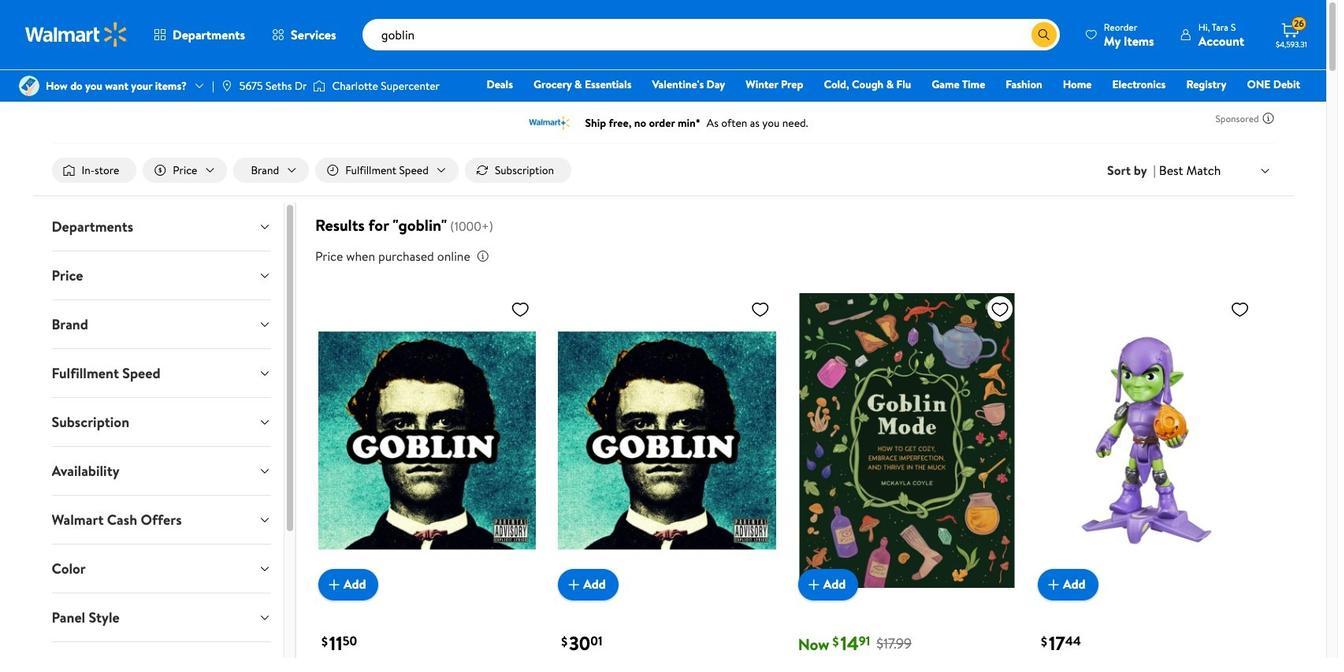 Task type: describe. For each thing, give the bounding box(es) containing it.
add to favorites list, tyler, the creator - goblin - vinyl image
[[751, 300, 770, 319]]

add to cart image for goblin image
[[325, 575, 344, 594]]

add to cart image for marvel: spidey and his amazing friends green goblin kids toy action figure for boys and girls (5) image on the right of the page
[[1044, 575, 1063, 594]]

6 tab from the top
[[39, 447, 284, 495]]

add to favorites list, marvel: spidey and his amazing friends green goblin kids toy action figure for boys and girls (5) image
[[1231, 300, 1250, 319]]

ad disclaimer and feedback image
[[1262, 112, 1275, 125]]

2 tab from the top
[[39, 252, 284, 300]]

sort and filter section element
[[33, 145, 1294, 196]]

1 tab from the top
[[39, 203, 284, 251]]

9 tab from the top
[[39, 594, 284, 642]]

goblin mode image
[[798, 293, 1016, 588]]

Walmart Site-Wide search field
[[362, 19, 1060, 50]]

add to cart image for the tyler, the creator - goblin - vinyl image
[[565, 575, 583, 594]]



Task type: vqa. For each thing, say whether or not it's contained in the screenshot.
4th tab from the bottom
yes



Task type: locate. For each thing, give the bounding box(es) containing it.
add to cart image for goblin mode image
[[804, 575, 823, 594]]

1 add to cart image from the left
[[325, 575, 344, 594]]

walmart image
[[25, 22, 128, 47]]

5 tab from the top
[[39, 398, 284, 446]]

1 horizontal spatial  image
[[221, 80, 233, 92]]

4 add to cart image from the left
[[1044, 575, 1063, 594]]

2 add to cart image from the left
[[565, 575, 583, 594]]

marvel: spidey and his amazing friends green goblin kids toy action figure for boys and girls (5) image
[[1038, 293, 1256, 588]]

clear search field text image
[[1013, 28, 1025, 41]]

4 tab from the top
[[39, 349, 284, 397]]

2 horizontal spatial  image
[[313, 78, 326, 94]]

tab
[[39, 203, 284, 251], [39, 252, 284, 300], [39, 300, 284, 348], [39, 349, 284, 397], [39, 398, 284, 446], [39, 447, 284, 495], [39, 496, 284, 544], [39, 545, 284, 593], [39, 594, 284, 642]]

Search search field
[[362, 19, 1060, 50]]

tyler, the creator - goblin - vinyl image
[[558, 293, 776, 588]]

3 tab from the top
[[39, 300, 284, 348]]

search icon image
[[1038, 28, 1050, 41]]

legal information image
[[477, 250, 489, 263]]

add to favorites list, goblin image
[[511, 300, 530, 319]]

7 tab from the top
[[39, 496, 284, 544]]

3 add to cart image from the left
[[804, 575, 823, 594]]

add to favorites list, goblin mode image
[[991, 300, 1010, 319]]

sort by best match image
[[1259, 164, 1272, 177]]

0 horizontal spatial  image
[[19, 76, 39, 96]]

add to cart image
[[325, 575, 344, 594], [565, 575, 583, 594], [804, 575, 823, 594], [1044, 575, 1063, 594]]

8 tab from the top
[[39, 545, 284, 593]]

goblin image
[[318, 293, 536, 588]]

 image
[[19, 76, 39, 96], [313, 78, 326, 94], [221, 80, 233, 92]]



